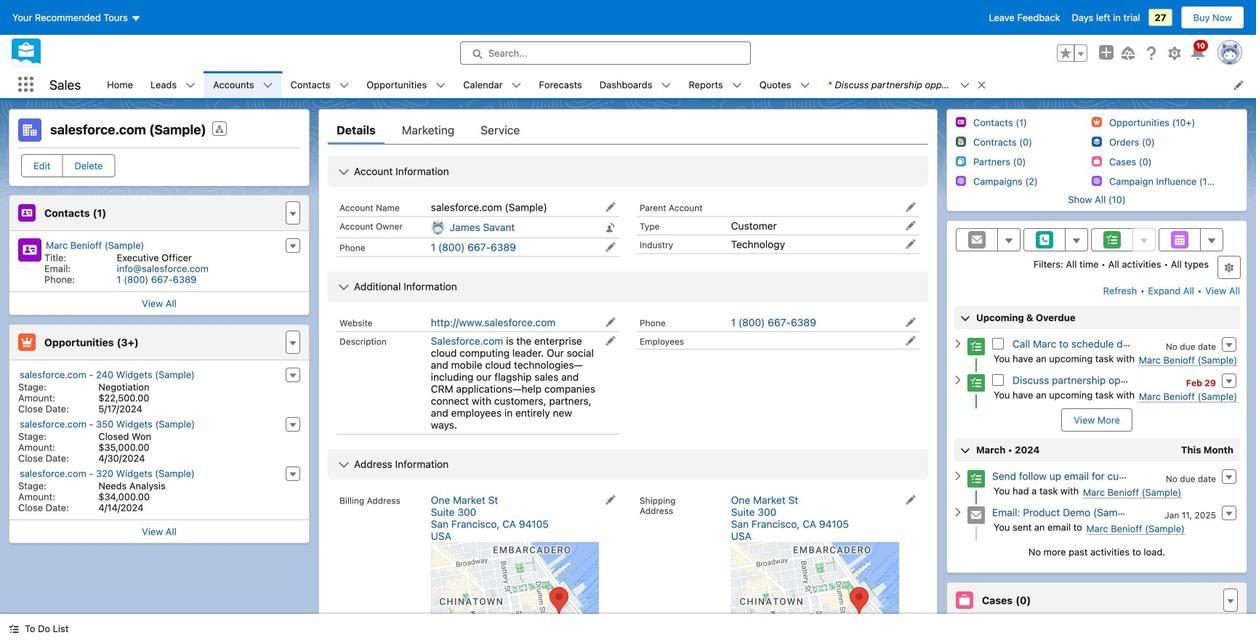 Task type: describe. For each thing, give the bounding box(es) containing it.
edit website image
[[606, 317, 616, 328]]

7 list item from the left
[[680, 71, 751, 98]]

3 list item from the left
[[282, 71, 358, 98]]

edit parent account image
[[906, 202, 916, 212]]

text default image for fourth "list item" from left
[[436, 80, 446, 91]]

edit phone image
[[906, 317, 916, 328]]

2 list item from the left
[[204, 71, 282, 98]]

1 task image from the top
[[968, 375, 986, 392]]

edit shipping address image
[[906, 495, 916, 506]]

edit description image
[[606, 336, 616, 346]]

text default image for 5th "list item" from left
[[512, 80, 522, 91]]

8 list item from the left
[[751, 71, 819, 98]]

1 horizontal spatial cases image
[[1092, 156, 1103, 167]]

text default image for ninth "list item" from the left
[[960, 80, 971, 91]]

edit phone image
[[606, 242, 616, 252]]

5 list item from the left
[[455, 71, 531, 98]]

6 list item from the left
[[591, 71, 680, 98]]

campaigns image
[[956, 176, 967, 186]]

edit industry image
[[906, 239, 916, 249]]

tabs tab list
[[328, 116, 929, 145]]

marc benioff (sample) element
[[9, 237, 309, 287]]

salesforce.com - 320 widgets (sample) element
[[9, 466, 309, 515]]

text default image for sixth "list item" from the left
[[662, 80, 672, 91]]

orders image
[[1092, 137, 1103, 147]]

edit type image
[[906, 221, 916, 231]]



Task type: vqa. For each thing, say whether or not it's contained in the screenshot.
Edit Website image
yes



Task type: locate. For each thing, give the bounding box(es) containing it.
2 task image from the top
[[968, 471, 986, 488]]

0 vertical spatial contacts image
[[956, 117, 967, 127]]

status
[[954, 547, 1242, 558]]

edit billing address image
[[606, 495, 616, 506]]

1 vertical spatial contacts image
[[18, 204, 36, 222]]

email image
[[968, 507, 986, 525]]

contracts image
[[956, 137, 967, 147]]

task image
[[968, 338, 986, 356]]

list item
[[142, 71, 204, 98], [204, 71, 282, 98], [282, 71, 358, 98], [358, 71, 455, 98], [455, 71, 531, 98], [591, 71, 680, 98], [680, 71, 751, 98], [751, 71, 819, 98], [819, 71, 994, 98]]

salesforce.com - 350 widgets (sample) element
[[9, 416, 309, 466]]

tab panel
[[328, 145, 950, 644]]

group
[[1058, 44, 1088, 62]]

task image down task image
[[968, 375, 986, 392]]

1 horizontal spatial contacts image
[[956, 117, 967, 127]]

0 horizontal spatial cases image
[[956, 592, 974, 610]]

text default image
[[977, 80, 987, 90], [339, 80, 349, 91], [732, 80, 742, 91], [800, 80, 811, 91], [338, 166, 350, 178], [338, 282, 350, 293], [954, 339, 964, 349], [954, 375, 964, 386], [954, 471, 964, 482], [954, 508, 964, 518], [9, 624, 19, 635]]

edit employees image
[[906, 336, 916, 346]]

0 horizontal spatial contacts image
[[18, 204, 36, 222]]

1 list item from the left
[[142, 71, 204, 98]]

0 vertical spatial task image
[[968, 375, 986, 392]]

1 vertical spatial task image
[[968, 471, 986, 488]]

text default image
[[186, 80, 196, 91], [263, 80, 273, 91], [436, 80, 446, 91], [512, 80, 522, 91], [662, 80, 672, 91], [960, 80, 971, 91], [338, 460, 350, 471]]

list
[[98, 71, 1257, 98]]

campaign influence image
[[1092, 176, 1103, 186]]

opportunities image
[[18, 334, 36, 351]]

opportunities image
[[1092, 117, 1103, 127]]

cases image
[[1092, 156, 1103, 167], [956, 592, 974, 610]]

9 list item from the left
[[819, 71, 994, 98]]

4 list item from the left
[[358, 71, 455, 98]]

partners image
[[956, 156, 967, 167]]

0 vertical spatial cases image
[[1092, 156, 1103, 167]]

contacts image
[[956, 117, 967, 127], [18, 204, 36, 222]]

task image up email image
[[968, 471, 986, 488]]

1 vertical spatial cases image
[[956, 592, 974, 610]]

salesforce.com - 240 widgets (sample) element
[[9, 367, 309, 416]]

task image
[[968, 375, 986, 392], [968, 471, 986, 488]]

text default image for first "list item" from left
[[186, 80, 196, 91]]

edit account name image
[[606, 202, 616, 212]]

text default image for eighth "list item" from the right
[[263, 80, 273, 91]]



